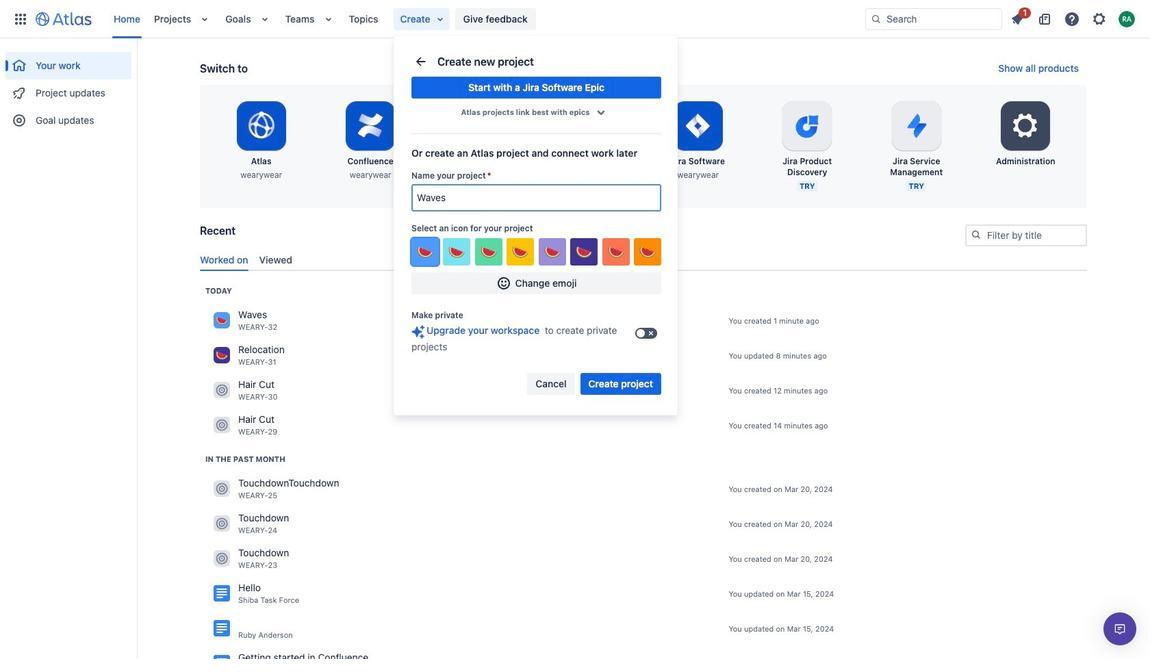 Task type: vqa. For each thing, say whether or not it's contained in the screenshot.
list
yes



Task type: describe. For each thing, give the bounding box(es) containing it.
0 horizontal spatial list
[[107, 0, 866, 38]]

go back image
[[413, 53, 429, 70]]

2 townsquare image from the top
[[214, 417, 230, 434]]

search image
[[971, 229, 982, 240]]

1 confluence image from the top
[[214, 586, 230, 602]]

switch to... image
[[12, 11, 29, 27]]

settings image
[[1092, 11, 1108, 27]]

help image
[[1064, 11, 1081, 27]]

1 horizontal spatial list item
[[1005, 5, 1031, 30]]

4 townsquare image from the top
[[214, 516, 230, 532]]

3 confluence image from the top
[[214, 656, 230, 660]]



Task type: locate. For each thing, give the bounding box(es) containing it.
list item up 'go back' image
[[394, 8, 450, 30]]

1 vertical spatial townsquare image
[[214, 347, 230, 364]]

0 vertical spatial townsquare image
[[214, 313, 230, 329]]

search image
[[871, 13, 882, 24]]

list item
[[1005, 5, 1031, 30], [394, 8, 450, 30]]

open intercom messenger image
[[1112, 621, 1129, 638]]

list item left help image
[[1005, 5, 1031, 30]]

1 vertical spatial heading
[[205, 454, 286, 465]]

top element
[[8, 0, 866, 38]]

None search field
[[866, 8, 1003, 30]]

1 vertical spatial confluence image
[[214, 621, 230, 637]]

settings image
[[1010, 110, 1043, 142]]

banner
[[0, 0, 1151, 38]]

5 townsquare image from the top
[[214, 551, 230, 567]]

2 vertical spatial confluence image
[[214, 656, 230, 660]]

1 horizontal spatial list
[[1005, 5, 1142, 30]]

0 vertical spatial group
[[5, 38, 132, 138]]

Filter by title field
[[967, 226, 1086, 245]]

tab list
[[195, 248, 1093, 271]]

show more projects image
[[590, 101, 612, 123]]

heading
[[205, 285, 232, 296], [205, 454, 286, 465]]

0 vertical spatial heading
[[205, 285, 232, 296]]

Search field
[[866, 8, 1003, 30]]

1 vertical spatial group
[[528, 373, 662, 395]]

heading for 1st townsquare image from the top of the page
[[205, 285, 232, 296]]

2 townsquare image from the top
[[214, 347, 230, 364]]

list
[[107, 0, 866, 38], [1005, 5, 1142, 30]]

3 townsquare image from the top
[[214, 481, 230, 497]]

townsquare image
[[214, 313, 230, 329], [214, 347, 230, 364]]

0 horizontal spatial group
[[5, 38, 132, 138]]

notifications image
[[1010, 11, 1026, 27]]

confluence image
[[214, 586, 230, 602], [214, 621, 230, 637], [214, 656, 230, 660]]

list item inside top element
[[394, 8, 450, 30]]

2 confluence image from the top
[[214, 621, 230, 637]]

atlas paid feature image
[[410, 324, 427, 340]]

townsquare image
[[214, 382, 230, 399], [214, 417, 230, 434], [214, 481, 230, 497], [214, 516, 230, 532], [214, 551, 230, 567]]

:watermelon: image
[[417, 244, 434, 260], [417, 244, 434, 260], [512, 244, 529, 260], [512, 244, 529, 260], [544, 244, 561, 260], [576, 244, 593, 260]]

heading for 1st townsquare image from the bottom of the page
[[205, 454, 286, 465]]

:watermelon: image
[[449, 244, 465, 260], [449, 244, 465, 260], [481, 244, 497, 260], [481, 244, 497, 260], [544, 244, 561, 260], [576, 244, 593, 260], [608, 244, 624, 260], [608, 244, 624, 260], [640, 244, 656, 260], [640, 244, 656, 260]]

account image
[[1119, 11, 1136, 27]]

1 horizontal spatial group
[[528, 373, 662, 395]]

1 townsquare image from the top
[[214, 382, 230, 399]]

2 heading from the top
[[205, 454, 286, 465]]

0 vertical spatial confluence image
[[214, 586, 230, 602]]

0 horizontal spatial list item
[[394, 8, 450, 30]]

1 heading from the top
[[205, 285, 232, 296]]

group
[[5, 38, 132, 138], [528, 373, 662, 395]]

1 townsquare image from the top
[[214, 313, 230, 329]]

None field
[[413, 186, 660, 210]]



